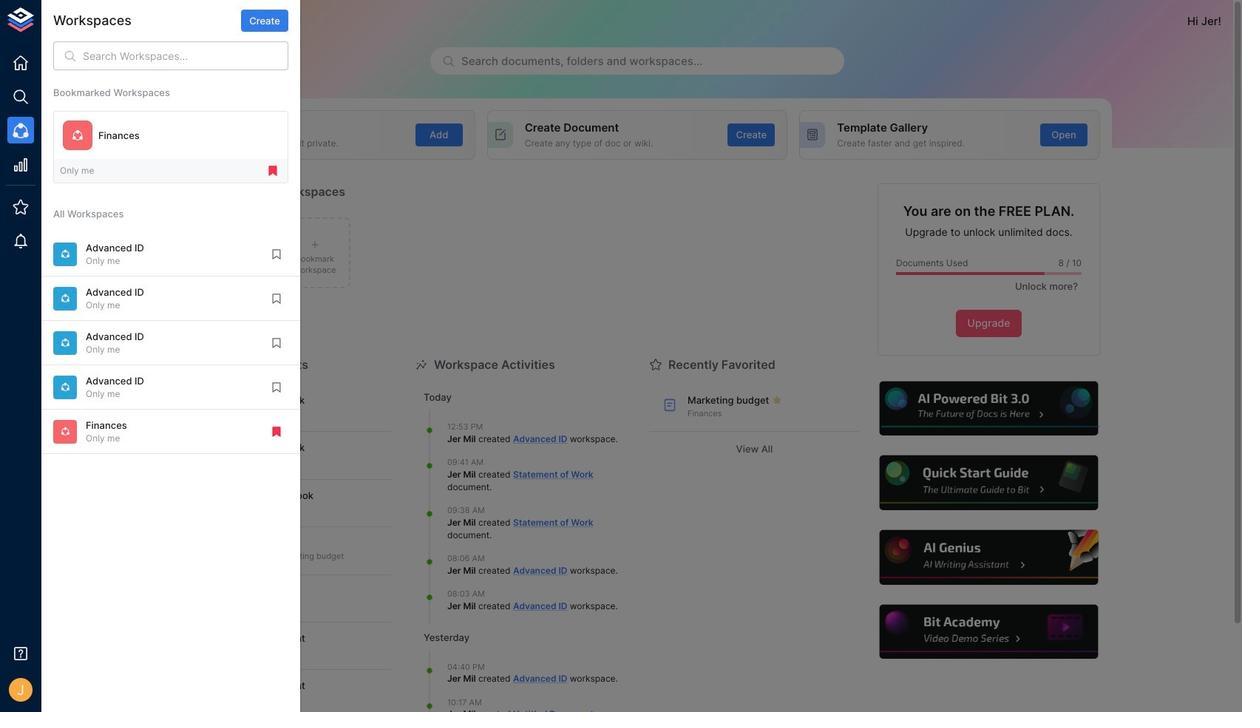 Task type: locate. For each thing, give the bounding box(es) containing it.
0 vertical spatial bookmark image
[[270, 248, 283, 261]]

2 help image from the top
[[878, 454, 1101, 512]]

Search Workspaces... text field
[[83, 41, 288, 70]]

2 bookmark image from the top
[[270, 292, 283, 305]]

help image
[[878, 379, 1101, 438], [878, 454, 1101, 512], [878, 528, 1101, 587], [878, 603, 1101, 662]]

remove bookmark image
[[266, 164, 280, 178], [270, 425, 283, 438]]

3 bookmark image from the top
[[270, 381, 283, 394]]

2 vertical spatial bookmark image
[[270, 381, 283, 394]]

bookmark image
[[270, 248, 283, 261], [270, 292, 283, 305], [270, 381, 283, 394]]

3 help image from the top
[[878, 528, 1101, 587]]

1 help image from the top
[[878, 379, 1101, 438]]

1 vertical spatial bookmark image
[[270, 292, 283, 305]]



Task type: describe. For each thing, give the bounding box(es) containing it.
1 vertical spatial remove bookmark image
[[270, 425, 283, 438]]

1 bookmark image from the top
[[270, 248, 283, 261]]

0 vertical spatial remove bookmark image
[[266, 164, 280, 178]]

bookmark image
[[270, 336, 283, 350]]

4 help image from the top
[[878, 603, 1101, 662]]



Task type: vqa. For each thing, say whether or not it's contained in the screenshot.
first Bookmark image from the top of the page
yes



